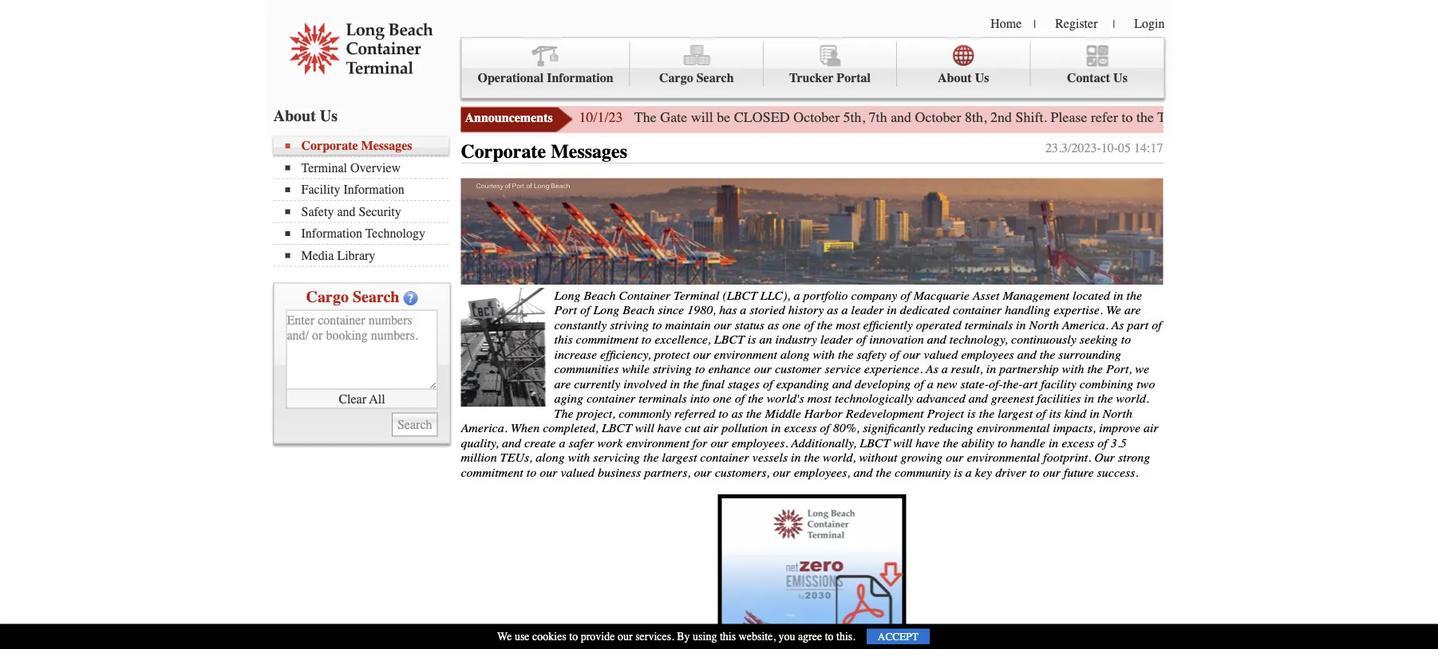 Task type: locate. For each thing, give the bounding box(es) containing it.
in down management
[[1017, 318, 1027, 333]]

a left safer
[[559, 436, 566, 451]]

| left "login" link
[[1113, 18, 1116, 30]]

us up 8th,
[[975, 71, 990, 85]]

management
[[1003, 288, 1070, 303]]

1 vertical spatial the
[[555, 407, 574, 421]]

0 vertical spatial about us
[[938, 71, 990, 85]]

0 horizontal spatial gate
[[660, 109, 688, 126]]

0 vertical spatial cargo
[[660, 71, 694, 85]]

portal
[[837, 71, 871, 85]]

1 horizontal spatial beach
[[623, 303, 655, 318]]

service
[[825, 362, 861, 377]]

commitment down quality,
[[461, 466, 524, 480]]

1 vertical spatial most
[[808, 392, 832, 407]]

of left 80%,
[[820, 421, 830, 436]]

2 air from the left
[[1144, 421, 1159, 436]]

2 horizontal spatial corporate
[[461, 141, 546, 163]]

significantly
[[863, 421, 926, 436]]

of left 3.5
[[1098, 436, 1108, 451]]

0 horizontal spatial along
[[536, 451, 565, 466]]

this inside long beach container terminal (lbct llc), a portfolio company of macquarie asset management located in the port of long beach since 1980, has a storied history as a leader in dedicated container handling expertise. we are constantly striving to maintain our status as one of the most efficiently operated terminals in north america. as part of this commitment to excellence, lbct is an industry leader of innovation and technology, continuously seeking to increase efficiency, protect our environment along with the safety of our valued employees and the surrounding communities while striving to enhance our customer service experience. as a result, in partnership with the port, we are currently involved in the final stages of expanding and developing of a new state-of-the-art facility combining two aging container terminals into one of the world's most technologically advanced and greenest facilities in the world. the project, commonly referred to as the middle harbor redevelopment project is the largest of its kind in north america. when completed, lbct will have cut air pollution in excess of 80%, significantly reducing environmental impacts, improve air quality, and create a safer work environment for our employees. additionally, lbct will have the ability to handle in excess of 3.5 million teus, along with servicing the largest container vessels in the world, without growing our environmental footprint. our strong commitment to our valued business partners, our customers, our employees, and the community is a key driver to our future success.
[[555, 333, 573, 347]]

we inside long beach container terminal (lbct llc), a portfolio company of macquarie asset management located in the port of long beach since 1980, has a storied history as a leader in dedicated container handling expertise. we are constantly striving to maintain our status as one of the most efficiently operated terminals in north america. as part of this commitment to excellence, lbct is an industry leader of innovation and technology, continuously seeking to increase efficiency, protect our environment along with the safety of our valued employees and the surrounding communities while striving to enhance our customer service experience. as a result, in partnership with the port, we are currently involved in the final stages of expanding and developing of a new state-of-the-art facility combining two aging container terminals into one of the world's most technologically advanced and greenest facilities in the world. the project, commonly referred to as the middle harbor redevelopment project is the largest of its kind in north america. when completed, lbct will have cut air pollution in excess of 80%, significantly reducing environmental impacts, improve air quality, and create a safer work environment for our employees. additionally, lbct will have the ability to handle in excess of 3.5 million teus, along with servicing the largest container vessels in the world, without growing our environmental footprint. our strong commitment to our valued business partners, our customers, our employees, and the community is a key driver to our future success.
[[1107, 303, 1122, 318]]

north
[[1030, 318, 1060, 333], [1103, 407, 1133, 421]]

harbor
[[805, 407, 843, 421]]

our down efficiently
[[903, 347, 921, 362]]

to right refer
[[1122, 109, 1134, 126]]

commitment up communities
[[576, 333, 639, 347]]

1 gate from the left
[[660, 109, 688, 126]]

october
[[794, 109, 840, 126], [916, 109, 962, 126]]

environment up partners,
[[626, 436, 690, 451]]

largest down cut
[[662, 451, 697, 466]]

1 horizontal spatial the
[[635, 109, 657, 126]]

technology,
[[950, 333, 1009, 347]]

portfolio
[[804, 288, 848, 303]]

corporate
[[370, 106, 426, 121], [301, 139, 358, 153], [461, 141, 546, 163]]

menu item
[[311, 42, 1191, 131]]

0 vertical spatial safety and security link
[[752, 94, 883, 131]]

beach up constantly
[[584, 288, 616, 303]]

1 horizontal spatial terminal
[[500, 106, 550, 121]]

0 horizontal spatial |
[[1034, 18, 1037, 30]]

provide
[[581, 631, 615, 644]]

1 horizontal spatial safety
[[764, 106, 798, 121]]

dedicated
[[901, 303, 950, 318]]

1980,
[[688, 303, 716, 318]]

in right handle
[[1049, 436, 1059, 451]]

october left 5th,
[[794, 109, 840, 126]]

one right into
[[714, 392, 732, 407]]

and up "harbor"
[[833, 377, 852, 392]]

facility information link for "corporate messages" link
[[285, 182, 449, 197]]

0 horizontal spatial this
[[555, 333, 573, 347]]

terminals left into
[[639, 392, 687, 407]]

safety
[[764, 106, 798, 121], [301, 204, 334, 219]]

environment up stages
[[714, 347, 778, 362]]

contact us link
[[1031, 42, 1165, 87]]

we left the part
[[1107, 303, 1122, 318]]

footprint.
[[1044, 451, 1092, 466]]

with down the completed,
[[568, 451, 590, 466]]

1 horizontal spatial lbct
[[715, 333, 745, 347]]

1 vertical spatial media library link
[[285, 248, 449, 263]]

into
[[690, 392, 710, 407]]

1 horizontal spatial with
[[813, 347, 835, 362]]

23.3/2023-
[[1046, 141, 1102, 156]]

media inside menu item
[[1050, 106, 1085, 121]]

in
[[1114, 288, 1124, 303], [887, 303, 897, 318], [1017, 318, 1027, 333], [987, 362, 997, 377], [670, 377, 680, 392], [1085, 392, 1095, 407], [1090, 407, 1100, 421], [771, 421, 781, 436], [1049, 436, 1059, 451], [791, 451, 801, 466]]

1 vertical spatial about
[[273, 107, 316, 125]]

accept
[[878, 631, 919, 644]]

1 vertical spatial striving
[[653, 362, 692, 377]]

a
[[794, 288, 801, 303], [741, 303, 747, 318], [842, 303, 848, 318], [942, 362, 949, 377], [928, 377, 934, 392], [559, 436, 566, 451], [966, 466, 972, 480]]

the left middle
[[747, 407, 762, 421]]

0 horizontal spatial safety
[[301, 204, 334, 219]]

0 horizontal spatial america.
[[461, 421, 508, 436]]

further
[[1343, 109, 1383, 126]]

is left an on the bottom right
[[748, 333, 757, 347]]

this.
[[837, 631, 856, 644]]

leader up "innovation"
[[852, 303, 884, 318]]

1 horizontal spatial air
[[1144, 421, 1159, 436]]

strong
[[1119, 451, 1151, 466]]

excellence,
[[655, 333, 711, 347]]

constantly
[[555, 318, 607, 333]]

of right port
[[580, 303, 590, 318]]

improve
[[1100, 421, 1141, 436]]

1 horizontal spatial october
[[916, 109, 962, 126]]

0 horizontal spatial about
[[273, 107, 316, 125]]

us inside menu item
[[975, 71, 990, 85]]

most right world's
[[808, 392, 832, 407]]

cargo search
[[660, 71, 734, 85], [306, 288, 400, 306]]

1 horizontal spatial north
[[1103, 407, 1133, 421]]

0 horizontal spatial cargo
[[306, 288, 349, 306]]

cargo up facility information
[[660, 71, 694, 85]]

largest down the-
[[998, 407, 1033, 421]]

enhance
[[709, 362, 751, 377]]

about up "corporate messages" link
[[273, 107, 316, 125]]

1 horizontal spatial |
[[1113, 18, 1116, 30]]

partnership
[[1000, 362, 1059, 377]]

05
[[1119, 141, 1132, 156]]

3.5
[[1111, 436, 1127, 451]]

1 vertical spatial along
[[536, 451, 565, 466]]

overview down "corporate messages" link
[[351, 160, 401, 175]]

corporate inside menu item
[[370, 106, 426, 121]]

for
[[1323, 109, 1340, 126], [693, 436, 708, 451]]

0 horizontal spatial terminal
[[301, 160, 347, 175]]

menu item containing about us
[[311, 42, 1191, 131]]

lbct down 'redevelopment'
[[860, 436, 891, 451]]

this right using
[[720, 631, 736, 644]]

advanced
[[917, 392, 966, 407]]

container down pollution
[[701, 451, 750, 466]]

1 horizontal spatial along
[[781, 347, 810, 362]]

continuously
[[1012, 333, 1077, 347]]

customers,
[[715, 466, 770, 480]]

0 horizontal spatial facility
[[301, 182, 340, 197]]

safety and security link for facility information link for corporate message link on the top left of page
[[752, 94, 883, 131]]

facility inside corporate messages terminal overview facility information safety and security information technology media library
[[301, 182, 340, 197]]

have left cut
[[658, 421, 682, 436]]

1 | from the left
[[1034, 18, 1037, 30]]

clear
[[339, 392, 367, 407]]

partners,
[[645, 466, 691, 480]]

0 horizontal spatial we
[[498, 631, 512, 644]]

we left use
[[498, 631, 512, 644]]

employees,
[[794, 466, 851, 480]]

terminal inside long beach container terminal (lbct llc), a portfolio company of macquarie asset management located in the port of long beach since 1980, has a storied history as a leader in dedicated container handling expertise. we are constantly striving to maintain our status as one of the most efficiently operated terminals in north america. as part of this commitment to excellence, lbct is an industry leader of innovation and technology, continuously seeking to increase efficiency, protect our environment along with the safety of our valued employees and the surrounding communities while striving to enhance our customer service experience. as a result, in partnership with the port, we are currently involved in the final stages of expanding and developing of a new state-of-the-art facility combining two aging container terminals into one of the world's most technologically advanced and greenest facilities in the world. the project, commonly referred to as the middle harbor redevelopment project is the largest of its kind in north america. when completed, lbct will have cut air pollution in excess of 80%, significantly reducing environmental impacts, improve air quality, and create a safer work environment for our employees. additionally, lbct will have the ability to handle in excess of 3.5 million teus, along with servicing the largest container vessels in the world, without growing our environmental footprint. our strong commitment to our valued business partners, our customers, our employees, and the community is a key driver to our future success.
[[674, 288, 720, 303]]

1 vertical spatial valued
[[561, 466, 595, 480]]

messages inside corporate messages terminal overview facility information safety and security information technology media library
[[361, 139, 412, 153]]

as right history at the right of page
[[827, 303, 839, 318]]

a left new at the right of the page
[[928, 377, 934, 392]]

along up expanding
[[781, 347, 810, 362]]

us right contact
[[1114, 71, 1128, 85]]

of right safety
[[890, 347, 900, 362]]

the left final
[[683, 377, 699, 392]]

14:17
[[1135, 141, 1164, 156]]

lbct up the 'servicing' on the left bottom of the page
[[602, 421, 632, 436]]

our right cut
[[711, 436, 729, 451]]

striving down excellence,
[[653, 362, 692, 377]]

us for contact us link
[[1114, 71, 1128, 85]]

0 horizontal spatial excess
[[785, 421, 817, 436]]

long
[[555, 288, 581, 303], [594, 303, 620, 318]]

corporate for corporate messages terminal overview facility information safety and security information technology media library
[[301, 139, 358, 153]]

1 october from the left
[[794, 109, 840, 126]]

container
[[619, 288, 671, 303]]

a left company
[[842, 303, 848, 318]]

0 vertical spatial terminal overview link
[[488, 94, 617, 131]]

2 horizontal spatial container
[[953, 303, 1002, 318]]

1 vertical spatial environment
[[626, 436, 690, 451]]

using
[[693, 631, 717, 644]]

with up facilities
[[1063, 362, 1085, 377]]

1 vertical spatial north
[[1103, 407, 1133, 421]]

0 horizontal spatial environment
[[626, 436, 690, 451]]

terminal overview link for facility information link for "corporate messages" link
[[285, 160, 449, 175]]

safety and security link
[[752, 94, 883, 131], [285, 204, 449, 219]]

1 horizontal spatial as
[[1112, 318, 1125, 333]]

lbct up enhance
[[715, 333, 745, 347]]

cargo
[[660, 71, 694, 85], [306, 288, 349, 306]]

use
[[515, 631, 530, 644]]

media library link for safety and security "link" for facility information link for "corporate messages" link
[[285, 248, 449, 263]]

will left be
[[691, 109, 714, 126]]

search
[[697, 71, 734, 85], [353, 288, 400, 306]]

menu bar containing operational information
[[311, 37, 1191, 131]]

as down stages
[[732, 407, 743, 421]]

llc),
[[761, 288, 791, 303]]

menu bar
[[311, 37, 1191, 131], [273, 137, 457, 267]]

environmental
[[977, 421, 1050, 436], [967, 451, 1041, 466]]

excess down world's
[[785, 421, 817, 436]]

along
[[781, 347, 810, 362], [536, 451, 565, 466]]

messages for corporate messages
[[551, 141, 628, 163]]

0 vertical spatial safety
[[764, 106, 798, 121]]

security
[[825, 106, 871, 121], [359, 204, 401, 219]]

be
[[717, 109, 731, 126]]

lbct
[[715, 333, 745, 347], [602, 421, 632, 436], [860, 436, 891, 451]]

along right teus, at the left bottom
[[536, 451, 565, 466]]

will right work
[[635, 421, 655, 436]]

for right page
[[1323, 109, 1340, 126]]

1 vertical spatial for
[[693, 436, 708, 451]]

1 vertical spatial library
[[337, 248, 376, 263]]

the inside long beach container terminal (lbct llc), a portfolio company of macquarie asset management located in the port of long beach since 1980, has a storied history as a leader in dedicated container handling expertise. we are constantly striving to maintain our status as one of the most efficiently operated terminals in north america. as part of this commitment to excellence, lbct is an industry leader of innovation and technology, continuously seeking to increase efficiency, protect our environment along with the safety of our valued employees and the surrounding communities while striving to enhance our customer service experience. as a result, in partnership with the port, we are currently involved in the final stages of expanding and developing of a new state-of-the-art facility combining two aging container terminals into one of the world's most technologically advanced and greenest facilities in the world. the project, commonly referred to as the middle harbor redevelopment project is the largest of its kind in north america. when completed, lbct will have cut air pollution in excess of 80%, significantly reducing environmental impacts, improve air quality, and create a safer work environment for our employees. additionally, lbct will have the ability to handle in excess of 3.5 million teus, along with servicing the largest container vessels in the world, without growing our environmental footprint. our strong commitment to our valued business partners, our customers, our employees, and the community is a key driver to our future success.
[[555, 407, 574, 421]]

servicing
[[594, 451, 640, 466]]

teus,
[[501, 451, 533, 466]]

1 horizontal spatial facility
[[629, 106, 670, 121]]

security down "corporate messages" link
[[359, 204, 401, 219]]

1 vertical spatial information technology link
[[285, 226, 449, 241]]

safety and security link for facility information link for "corporate messages" link
[[285, 204, 449, 219]]

the
[[635, 109, 657, 126], [555, 407, 574, 421]]

us
[[975, 71, 990, 85], [1114, 71, 1128, 85], [320, 107, 338, 125]]

0 vertical spatial commitment
[[576, 333, 639, 347]]

0 vertical spatial most
[[836, 318, 860, 333]]

for inside long beach container terminal (lbct llc), a portfolio company of macquarie asset management located in the port of long beach since 1980, has a storied history as a leader in dedicated container handling expertise. we are constantly striving to maintain our status as one of the most efficiently operated terminals in north america. as part of this commitment to excellence, lbct is an industry leader of innovation and technology, continuously seeking to increase efficiency, protect our environment along with the safety of our valued employees and the surrounding communities while striving to enhance our customer service experience. as a result, in partnership with the port, we are currently involved in the final stages of expanding and developing of a new state-of-the-art facility combining two aging container terminals into one of the world's most technologically advanced and greenest facilities in the world. the project, commonly referred to as the middle harbor redevelopment project is the largest of its kind in north america. when completed, lbct will have cut air pollution in excess of 80%, significantly reducing environmental impacts, improve air quality, and create a safer work environment for our employees. additionally, lbct will have the ability to handle in excess of 3.5 million teus, along with servicing the largest container vessels in the world, without growing our environmental footprint. our strong commitment to our valued business partners, our customers, our employees, and the community is a key driver to our future success.
[[693, 436, 708, 451]]

storied
[[750, 303, 786, 318]]

leader up service at the right
[[821, 333, 853, 347]]

as up the advanced
[[926, 362, 939, 377]]

terminal inside menu item
[[500, 106, 550, 121]]

1 vertical spatial technology
[[366, 226, 426, 241]]

search up the enter container numbers and/ or booking numbers. text field
[[353, 288, 400, 306]]

1 horizontal spatial cargo search
[[660, 71, 734, 85]]

1 vertical spatial safety and security link
[[285, 204, 449, 219]]

1 vertical spatial facility information link
[[285, 182, 449, 197]]

us for about us link
[[975, 71, 990, 85]]

1 vertical spatial this
[[720, 631, 736, 644]]

america. up million
[[461, 421, 508, 436]]

agree
[[798, 631, 823, 644]]

is left key
[[954, 466, 963, 480]]

10/1/23
[[579, 109, 623, 126]]

the
[[1137, 109, 1155, 126], [1127, 288, 1143, 303], [818, 318, 833, 333], [838, 347, 854, 362], [1040, 347, 1056, 362], [1088, 362, 1103, 377], [683, 377, 699, 392], [748, 392, 764, 407], [1098, 392, 1114, 407], [747, 407, 762, 421], [980, 407, 995, 421], [943, 436, 959, 451], [644, 451, 659, 466], [805, 451, 820, 466], [876, 466, 892, 480]]

media library link for safety and security "link" associated with facility information link for corporate message link on the top left of page
[[1038, 94, 1144, 131]]

0 horizontal spatial media
[[301, 248, 334, 263]]

the right 10/1/23
[[635, 109, 657, 126]]

library inside corporate messages terminal overview facility information safety and security information technology media library
[[337, 248, 376, 263]]

0 horizontal spatial terminals
[[639, 392, 687, 407]]

media inside corporate messages terminal overview facility information safety and security information technology media library
[[301, 248, 334, 263]]

operated
[[917, 318, 962, 333]]

0 vertical spatial cargo search
[[660, 71, 734, 85]]

home
[[991, 16, 1022, 31]]

None submit
[[392, 413, 438, 437]]

1 vertical spatial cargo search
[[306, 288, 400, 306]]

corporate inside corporate messages terminal overview facility information safety and security information technology media library
[[301, 139, 358, 153]]

1 vertical spatial commitment
[[461, 466, 524, 480]]

1 horizontal spatial about us
[[938, 71, 990, 85]]

information technology link for media library link for safety and security "link" for facility information link for "corporate messages" link
[[285, 226, 449, 241]]

and inside corporate messages terminal overview facility information safety and security information technology media library
[[337, 204, 356, 219]]

as right status
[[768, 318, 780, 333]]

north up 3.5
[[1103, 407, 1133, 421]]

0 horizontal spatial library
[[337, 248, 376, 263]]

2 horizontal spatial with
[[1063, 362, 1085, 377]]

the up the part
[[1127, 288, 1143, 303]]

commonly
[[619, 407, 672, 421]]

0 vertical spatial the
[[635, 109, 657, 126]]

0 vertical spatial for
[[1323, 109, 1340, 126]]

shift.
[[1016, 109, 1048, 126]]

2 vertical spatial container
[[701, 451, 750, 466]]

1 horizontal spatial largest
[[998, 407, 1033, 421]]

without
[[860, 451, 898, 466]]

0 vertical spatial overview
[[553, 106, 605, 121]]

0 horizontal spatial media library link
[[285, 248, 449, 263]]

0 horizontal spatial terminal overview link
[[285, 160, 449, 175]]

with
[[813, 347, 835, 362], [1063, 362, 1085, 377], [568, 451, 590, 466]]

art
[[1023, 377, 1038, 392]]

valued
[[924, 347, 958, 362], [561, 466, 595, 480]]

0 vertical spatial valued
[[924, 347, 958, 362]]

long up constantly
[[555, 288, 581, 303]]

1 vertical spatial facility
[[301, 182, 340, 197]]

truck
[[1158, 109, 1192, 126]]

0 vertical spatial striving
[[610, 318, 649, 333]]

facility right 10/1/23
[[629, 106, 670, 121]]

port,
[[1107, 362, 1133, 377]]

cargo up the enter container numbers and/ or booking numbers. text field
[[306, 288, 349, 306]]

0 horizontal spatial north
[[1030, 318, 1060, 333]]

register link
[[1056, 16, 1098, 31]]

0 horizontal spatial search
[[353, 288, 400, 306]]

1 horizontal spatial container
[[701, 451, 750, 466]]

to right ability
[[998, 436, 1008, 451]]

0 vertical spatial media
[[1050, 106, 1085, 121]]

0 vertical spatial as
[[1112, 318, 1125, 333]]

messages down 10/1/23
[[551, 141, 628, 163]]

our
[[714, 318, 732, 333], [693, 347, 711, 362], [903, 347, 921, 362], [754, 362, 772, 377], [711, 436, 729, 451], [946, 451, 964, 466], [540, 466, 558, 480], [694, 466, 712, 480], [773, 466, 791, 480], [1043, 466, 1061, 480], [618, 631, 633, 644]]

communities
[[555, 362, 619, 377]]

to right driver
[[1030, 466, 1040, 480]]

about up information technology
[[938, 71, 972, 85]]

involved
[[624, 377, 667, 392]]

in right facilities
[[1085, 392, 1095, 407]]

0 horizontal spatial messages
[[361, 139, 412, 153]]

facility information link down cargo search 'link'
[[617, 94, 752, 131]]

we
[[1107, 303, 1122, 318], [498, 631, 512, 644]]

and
[[802, 106, 822, 121], [891, 109, 912, 126], [337, 204, 356, 219], [928, 333, 947, 347], [1018, 347, 1037, 362], [833, 377, 852, 392], [969, 392, 988, 407], [502, 436, 521, 451], [854, 466, 873, 480]]

air right cut
[[704, 421, 719, 436]]

1 horizontal spatial media library link
[[1038, 94, 1144, 131]]

|
[[1034, 18, 1037, 30], [1113, 18, 1116, 30]]

facility down "corporate messages" link
[[301, 182, 340, 197]]

0 vertical spatial facility
[[629, 106, 670, 121]]

terminal down operational
[[500, 106, 550, 121]]

the right the 'servicing' on the left bottom of the page
[[644, 451, 659, 466]]

efficiently
[[864, 318, 913, 333]]

container up technology,
[[953, 303, 1002, 318]]

completed,
[[543, 421, 599, 436]]

have up the community
[[916, 436, 940, 451]]

terminal overview link down operational information
[[488, 94, 617, 131]]

corporate for corporate message
[[370, 106, 426, 121]]

0 vertical spatial container
[[953, 303, 1002, 318]]

one right an on the bottom right
[[783, 318, 801, 333]]

customer
[[775, 362, 822, 377]]

are down increase on the bottom left
[[555, 377, 571, 392]]

0 vertical spatial search
[[697, 71, 734, 85]]

page
[[1292, 109, 1320, 126]]

two
[[1137, 377, 1156, 392]]

valued down operated
[[924, 347, 958, 362]]



Task type: describe. For each thing, give the bounding box(es) containing it.
0 horizontal spatial have
[[658, 421, 682, 436]]

information technology
[[895, 106, 1026, 121]]

we use cookies to provide our services. by using this website, you agree to this.
[[498, 631, 856, 644]]

0 horizontal spatial striving
[[610, 318, 649, 333]]

technologically
[[835, 392, 914, 407]]

corporate for corporate messages
[[461, 141, 546, 163]]

part
[[1128, 318, 1149, 333]]

0 horizontal spatial as
[[926, 362, 939, 377]]

our down employees.
[[773, 466, 791, 480]]

and down dedicated
[[928, 333, 947, 347]]

overview inside menu item
[[553, 106, 605, 121]]

1 horizontal spatial security
[[825, 106, 871, 121]]

of up pollution
[[735, 392, 745, 407]]

1 horizontal spatial excess
[[1062, 436, 1095, 451]]

maintain
[[666, 318, 711, 333]]

to left maintain
[[652, 318, 662, 333]]

web
[[1265, 109, 1289, 126]]

and left of-
[[969, 392, 988, 407]]

protect
[[654, 347, 690, 362]]

developing
[[855, 377, 911, 392]]

safety and security
[[764, 106, 871, 121]]

a left result, on the right of the page
[[942, 362, 949, 377]]

media library
[[1050, 106, 1132, 121]]

1 horizontal spatial commitment
[[576, 333, 639, 347]]

facility inside menu item
[[629, 106, 670, 121]]

our down an on the bottom right
[[754, 362, 772, 377]]

we
[[1136, 362, 1150, 377]]

information technology link for media library link corresponding to safety and security "link" associated with facility information link for corporate message link on the top left of page
[[883, 94, 1038, 131]]

2 horizontal spatial will
[[894, 436, 913, 451]]

vessels
[[753, 451, 788, 466]]

all
[[369, 392, 385, 407]]

80%,
[[833, 421, 860, 436]]

1 vertical spatial are
[[555, 377, 571, 392]]

0 vertical spatial are
[[1125, 303, 1142, 318]]

experience.
[[865, 362, 923, 377]]

0 horizontal spatial largest
[[662, 451, 697, 466]]

2 horizontal spatial as
[[827, 303, 839, 318]]

in right result, on the right of the page
[[987, 362, 997, 377]]

1 vertical spatial leader
[[821, 333, 853, 347]]

world,
[[823, 451, 856, 466]]

1 vertical spatial cargo
[[306, 288, 349, 306]]

and right employees,
[[854, 466, 873, 480]]

in up vessels
[[771, 421, 781, 436]]

0 vertical spatial environmental
[[977, 421, 1050, 436]]

0 horizontal spatial us
[[320, 107, 338, 125]]

safer
[[569, 436, 594, 451]]

1 horizontal spatial long
[[594, 303, 620, 318]]

1 vertical spatial america.
[[461, 421, 508, 436]]

and right 7th
[[891, 109, 912, 126]]

world's
[[767, 392, 805, 407]]

1 horizontal spatial is
[[954, 466, 963, 480]]

and up art
[[1018, 347, 1037, 362]]

about inside menu item
[[938, 71, 972, 85]]

corporate message link
[[358, 94, 488, 131]]

kind
[[1065, 407, 1087, 421]]

corporate messages terminal overview facility information safety and security information technology media library
[[301, 139, 426, 263]]

Enter container numbers and/ or booking numbers.  text field
[[286, 310, 438, 390]]

our right protect
[[693, 347, 711, 362]]

1 horizontal spatial striving
[[653, 362, 692, 377]]

of right the part
[[1152, 318, 1162, 333]]

1 horizontal spatial have
[[916, 436, 940, 451]]

the up facility
[[1040, 347, 1056, 362]]

(lbct
[[723, 288, 758, 303]]

2 | from the left
[[1113, 18, 1116, 30]]

the down portfolio
[[818, 318, 833, 333]]

company
[[852, 288, 898, 303]]

key
[[976, 466, 993, 480]]

0 vertical spatial environment
[[714, 347, 778, 362]]

the left world.
[[1098, 392, 1114, 407]]

1 horizontal spatial as
[[768, 318, 780, 333]]

facility
[[1041, 377, 1077, 392]]

search inside 'link'
[[697, 71, 734, 85]]

future
[[1064, 466, 1094, 480]]

1 horizontal spatial one
[[783, 318, 801, 333]]

1 vertical spatial is
[[968, 407, 976, 421]]

port
[[555, 303, 577, 318]]

of left new at the right of the page
[[914, 377, 924, 392]]

located
[[1073, 288, 1111, 303]]

employees.
[[732, 436, 788, 451]]

0 vertical spatial is
[[748, 333, 757, 347]]

please
[[1051, 109, 1088, 126]]

in right located
[[1114, 288, 1124, 303]]

1 vertical spatial we
[[498, 631, 512, 644]]

to left this.
[[825, 631, 834, 644]]

the up ability
[[980, 407, 995, 421]]

our down create
[[540, 466, 558, 480]]

23.3/2023-10-05 14:17
[[1046, 141, 1164, 156]]

1 horizontal spatial will
[[691, 109, 714, 126]]

0 horizontal spatial container
[[587, 392, 636, 407]]

quality,
[[461, 436, 499, 451]]

to down create
[[527, 466, 537, 480]]

terminal inside corporate messages terminal overview facility information safety and security information technology media library
[[301, 160, 347, 175]]

long beach container terminal (lbct llc), a portfolio company of macquarie asset management located in the port of long beach since 1980, has a storied history as a leader in dedicated container handling expertise. we are constantly striving to maintain our status as one of the most efficiently operated terminals in north america. as part of this commitment to excellence, lbct is an industry leader of innovation and technology, continuously seeking to increase efficiency, protect our environment along with the safety of our valued employees and the surrounding communities while striving to enhance our customer service experience. as a result, in partnership with the port, we are currently involved in the final stages of expanding and developing of a new state-of-the-art facility combining two aging container terminals into one of the world's most technologically advanced and greenest facilities in the world. the project, commonly referred to as the middle harbor redevelopment project is the largest of its kind in north america. when completed, lbct will have cut air pollution in excess of 80%, significantly reducing environmental impacts, improve air quality, and create a safer work environment for our employees. additionally, lbct will have the ability to handle in excess of 3.5 million teus, along with servicing the largest container vessels in the world, without growing our environmental footprint. our strong commitment to our valued business partners, our customers, our employees, and the community is a key driver to our future success.
[[461, 288, 1162, 480]]

surrounding
[[1059, 347, 1122, 362]]

to right seeking
[[1122, 333, 1132, 347]]

our right partners,
[[694, 466, 712, 480]]

efficiency,
[[601, 347, 651, 362]]

of-
[[989, 377, 1004, 392]]

trucker portal
[[790, 71, 871, 85]]

1 horizontal spatial terminals
[[965, 318, 1013, 333]]

to left enhance
[[695, 362, 705, 377]]

0 horizontal spatial as
[[732, 407, 743, 421]]

since
[[658, 303, 684, 318]]

terminal overview link for facility information link for corporate message link on the top left of page
[[488, 94, 617, 131]]

refer
[[1092, 109, 1119, 126]]

about us link
[[898, 42, 1031, 87]]

our right provide at the left of the page
[[618, 631, 633, 644]]

the left world's
[[748, 392, 764, 407]]

1 horizontal spatial this
[[720, 631, 736, 644]]

the left truck
[[1137, 109, 1155, 126]]

1 vertical spatial one
[[714, 392, 732, 407]]

1 air from the left
[[704, 421, 719, 436]]

corporate messages link
[[285, 139, 449, 153]]

of down portfolio
[[804, 318, 814, 333]]

to left protect
[[642, 333, 652, 347]]

referred
[[675, 407, 716, 421]]

clear all
[[339, 392, 385, 407]]

in up "innovation"
[[887, 303, 897, 318]]

new
[[937, 377, 958, 392]]

pollution
[[722, 421, 768, 436]]

2 gate from the left
[[1195, 109, 1223, 126]]

contact us
[[1067, 71, 1128, 85]]

security inside corporate messages terminal overview facility information safety and security information technology media library
[[359, 204, 401, 219]]

work
[[598, 436, 623, 451]]

1 horizontal spatial most
[[836, 318, 860, 333]]

cargo search inside 'link'
[[660, 71, 734, 85]]

our left status
[[714, 318, 732, 333]]

ability
[[962, 436, 995, 451]]

reducing
[[929, 421, 974, 436]]

handling
[[1006, 303, 1051, 318]]

expanding
[[776, 377, 830, 392]]

about us inside menu item
[[938, 71, 990, 85]]

0 horizontal spatial beach
[[584, 288, 616, 303]]

our down reducing
[[946, 451, 964, 466]]

expertise.
[[1054, 303, 1103, 318]]

login link
[[1135, 16, 1165, 31]]

of right company
[[901, 288, 911, 303]]

driver
[[996, 466, 1027, 480]]

by
[[677, 631, 690, 644]]

greenest
[[992, 392, 1034, 407]]

of left its
[[1037, 407, 1046, 421]]

0 horizontal spatial cargo search
[[306, 288, 400, 306]]

the left the community
[[876, 466, 892, 480]]

history
[[789, 303, 824, 318]]

industry
[[776, 333, 818, 347]]

hours
[[1226, 109, 1261, 126]]

asset
[[973, 288, 1000, 303]]

corporate messages
[[461, 141, 628, 163]]

final
[[702, 377, 725, 392]]

2 october from the left
[[916, 109, 962, 126]]

messages for corporate messages terminal overview facility information safety and security information technology media library
[[361, 139, 412, 153]]

world.
[[1117, 392, 1150, 407]]

and left create
[[502, 436, 521, 451]]

the left port,
[[1088, 362, 1103, 377]]

currently
[[574, 377, 621, 392]]

safety inside "link"
[[764, 106, 798, 121]]

a left key
[[966, 466, 972, 480]]

safety inside corporate messages terminal overview facility information safety and security information technology media library
[[301, 204, 334, 219]]

facility information
[[629, 106, 740, 121]]

1 vertical spatial search
[[353, 288, 400, 306]]

project
[[927, 407, 965, 421]]

to left provide at the left of the page
[[570, 631, 578, 644]]

to right into
[[719, 407, 729, 421]]

overview inside corporate messages terminal overview facility information safety and security information technology media library
[[351, 160, 401, 175]]

in right vessels
[[791, 451, 801, 466]]

services.
[[636, 631, 675, 644]]

of right stages
[[763, 377, 773, 392]]

facility information link for corporate message link on the top left of page
[[617, 94, 752, 131]]

1 horizontal spatial technology
[[965, 106, 1026, 121]]

aging
[[555, 392, 584, 407]]

0 horizontal spatial lbct
[[602, 421, 632, 436]]

operational information link
[[462, 42, 631, 87]]

0 horizontal spatial valued
[[561, 466, 595, 480]]

a right 'has'
[[741, 303, 747, 318]]

gate
[[1386, 109, 1410, 126]]

1 vertical spatial terminals
[[639, 392, 687, 407]]

2 horizontal spatial lbct
[[860, 436, 891, 451]]

cargo inside 'link'
[[660, 71, 694, 85]]

our left future
[[1043, 466, 1061, 480]]

1 horizontal spatial valued
[[924, 347, 958, 362]]

register
[[1056, 16, 1098, 31]]

middle
[[765, 407, 802, 421]]

1 horizontal spatial for
[[1323, 109, 1340, 126]]

trucker portal link
[[764, 42, 898, 87]]

technology inside corporate messages terminal overview facility information safety and security information technology media library
[[366, 226, 426, 241]]

0 vertical spatial america.
[[1063, 318, 1109, 333]]

10-
[[1102, 141, 1119, 156]]

the left ability
[[943, 436, 959, 451]]

its
[[1050, 407, 1062, 421]]

the left world,
[[805, 451, 820, 466]]

0 horizontal spatial with
[[568, 451, 590, 466]]

0 horizontal spatial long
[[555, 288, 581, 303]]

contact
[[1067, 71, 1111, 85]]

business
[[598, 466, 641, 480]]

in left into
[[670, 377, 680, 392]]

and down trucker
[[802, 106, 822, 121]]

the left safety
[[838, 347, 854, 362]]

0 vertical spatial leader
[[852, 303, 884, 318]]

1 vertical spatial environmental
[[967, 451, 1041, 466]]

0 horizontal spatial will
[[635, 421, 655, 436]]

a right llc),
[[794, 288, 801, 303]]

in right "kind"
[[1090, 407, 1100, 421]]

1 horizontal spatial library
[[1088, 106, 1132, 121]]

terminal overview
[[500, 106, 605, 121]]

cookies
[[533, 631, 567, 644]]

accept button
[[867, 630, 930, 645]]

menu bar containing corporate messages
[[273, 137, 457, 267]]

0 horizontal spatial about us
[[273, 107, 338, 125]]

of up service at the right
[[857, 333, 867, 347]]



Task type: vqa. For each thing, say whether or not it's contained in the screenshot.
rightmost Corporate
yes



